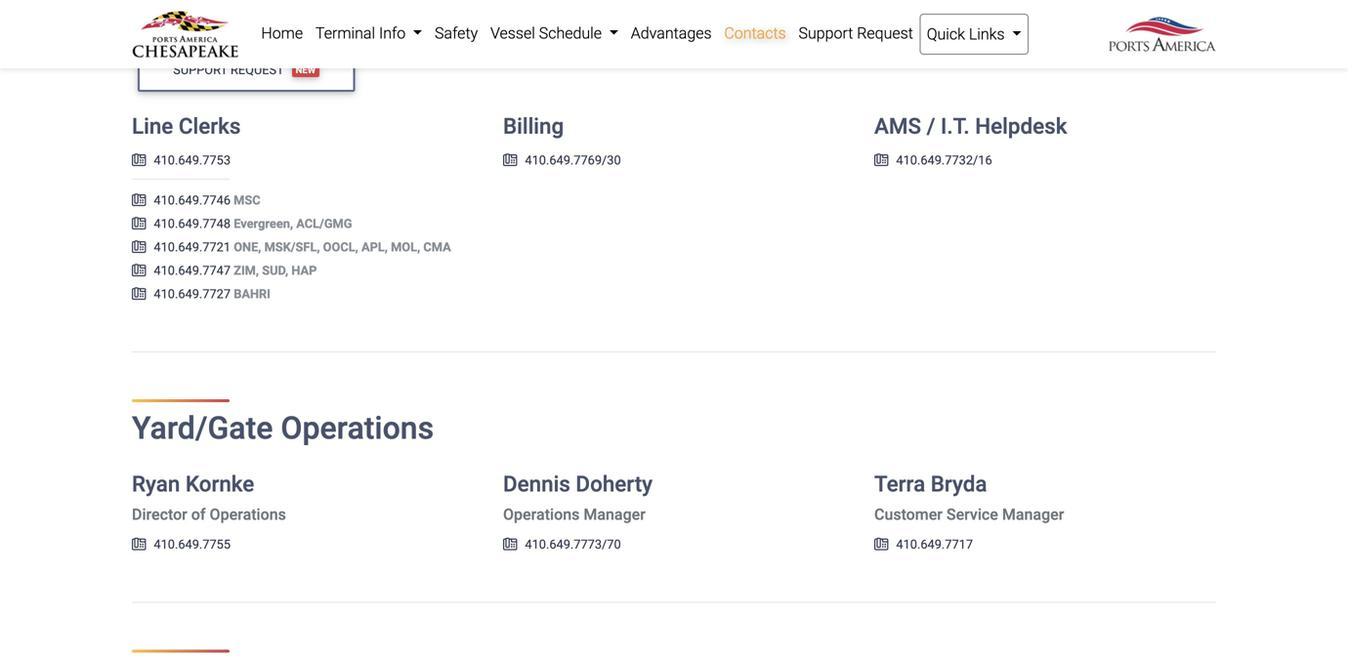 Task type: vqa. For each thing, say whether or not it's contained in the screenshot.
browser icon in OCR Image Search Link
no



Task type: locate. For each thing, give the bounding box(es) containing it.
2 manager from the left
[[1002, 505, 1064, 524]]

phone office image for 410.649.7769/30
[[503, 154, 517, 166]]

phone office image down billing
[[503, 154, 517, 166]]

3 phone office image from the top
[[132, 288, 146, 300]]

phone office image inside 410.649.7732/16 link
[[874, 154, 889, 166]]

operations inside dennis doherty operations manager
[[503, 505, 580, 524]]

safety link
[[429, 14, 484, 53]]

0 horizontal spatial request
[[231, 62, 284, 77]]

410.649.7769/30 link
[[503, 153, 621, 168]]

support right contacts
[[799, 24, 853, 43]]

support request inside "link"
[[799, 24, 913, 43]]

request
[[323, 24, 365, 38]]

billing
[[503, 114, 564, 139]]

phone office image left 410.649.7747
[[132, 264, 146, 277]]

phone office image for 410.649.7753
[[132, 154, 146, 166]]

quick links link
[[920, 14, 1029, 55]]

phone office image inside 410.649.7769/30 link
[[503, 154, 517, 166]]

director
[[132, 505, 187, 524]]

1 horizontal spatial request
[[857, 24, 913, 43]]

1 phone office image from the top
[[132, 241, 146, 253]]

phone office image down the director
[[132, 538, 146, 551]]

manager inside dennis doherty operations manager
[[584, 505, 646, 524]]

doherty
[[576, 471, 653, 497]]

request down submit
[[231, 62, 284, 77]]

on
[[405, 24, 419, 38]]

support down a
[[173, 62, 228, 77]]

have a question? submit your request online on the link below and get immediate help
[[155, 24, 632, 38]]

request left quick
[[857, 24, 913, 43]]

line clerks
[[132, 114, 241, 139]]

support
[[799, 24, 853, 43], [173, 62, 228, 77]]

phone office image inside 410.649.7755 link
[[132, 538, 146, 551]]

410.649.7747 zim, sud, hap
[[154, 263, 317, 278]]

phone office image inside 410.649.7753 "link"
[[132, 154, 146, 166]]

/
[[927, 114, 935, 139]]

1 horizontal spatial support request
[[799, 24, 913, 43]]

0 horizontal spatial support
[[173, 62, 228, 77]]

quick links
[[927, 25, 1009, 43]]

support request left quick
[[799, 24, 913, 43]]

question?
[[197, 24, 251, 38]]

1 horizontal spatial support
[[799, 24, 853, 43]]

of
[[191, 505, 206, 524]]

manager
[[584, 505, 646, 524], [1002, 505, 1064, 524]]

phone office image left 410.649.7746
[[132, 194, 146, 206]]

410.649.7727
[[154, 287, 231, 301]]

2 phone office image from the top
[[132, 264, 146, 277]]

phone office image for 410.649.7747
[[132, 264, 146, 277]]

0 vertical spatial support
[[799, 24, 853, 43]]

the
[[422, 24, 440, 38]]

phone office image inside the 410.649.7773/70 link
[[503, 538, 517, 551]]

ryan
[[132, 471, 180, 497]]

1 manager from the left
[[584, 505, 646, 524]]

phone office image for 410.649.7721
[[132, 241, 146, 253]]

ams / i.t. helpdesk
[[874, 114, 1067, 139]]

clerks
[[179, 114, 241, 139]]

manager right service
[[1002, 505, 1064, 524]]

acl/gmg
[[296, 216, 352, 231]]

phone office image down line
[[132, 154, 146, 166]]

410.649.7755 link
[[132, 537, 231, 552]]

410.649.7746 msc
[[154, 193, 261, 208]]

advantages link
[[625, 14, 718, 53]]

quick
[[927, 25, 965, 43]]

phone office image
[[132, 241, 146, 253], [132, 264, 146, 277], [132, 288, 146, 300], [132, 538, 146, 551]]

request inside "link"
[[857, 24, 913, 43]]

your
[[296, 24, 320, 38]]

request
[[857, 24, 913, 43], [231, 62, 284, 77]]

phone office image down 'ams'
[[874, 154, 889, 166]]

new
[[296, 64, 316, 76]]

terminal info link
[[309, 14, 429, 53]]

support request down question?
[[173, 62, 284, 77]]

0 horizontal spatial manager
[[584, 505, 646, 524]]

customer
[[874, 505, 943, 524]]

phone office image for 410.649.7746
[[132, 194, 146, 206]]

help
[[609, 24, 632, 38]]

phone office image inside "410.649.7717" link
[[874, 538, 889, 551]]

phone office image left 410.649.7727
[[132, 288, 146, 300]]

operations
[[281, 410, 434, 447], [210, 505, 286, 524], [503, 505, 580, 524]]

phone office image
[[132, 154, 146, 166], [503, 154, 517, 166], [874, 154, 889, 166], [132, 194, 146, 206], [132, 217, 146, 230], [503, 538, 517, 551], [874, 538, 889, 551]]

cma
[[423, 240, 451, 255]]

phone office image left 410.649.7773/70
[[503, 538, 517, 551]]

410.649.7753 link
[[132, 153, 231, 168]]

4 phone office image from the top
[[132, 538, 146, 551]]

and
[[502, 24, 523, 38]]

phone office image left 410.649.7748
[[132, 217, 146, 230]]

phone office image for 410.649.7773/70
[[503, 538, 517, 551]]

phone office image down customer
[[874, 538, 889, 551]]

0 vertical spatial support request
[[799, 24, 913, 43]]

phone office image left 410.649.7721
[[132, 241, 146, 253]]

support request
[[799, 24, 913, 43], [173, 62, 284, 77]]

1 horizontal spatial manager
[[1002, 505, 1064, 524]]

0 horizontal spatial support request
[[173, 62, 284, 77]]

1 vertical spatial request
[[231, 62, 284, 77]]

info
[[379, 24, 406, 43]]

410.649.7727 bahri
[[154, 287, 271, 301]]

1 vertical spatial support request
[[173, 62, 284, 77]]

410.649.7769
[[155, 0, 232, 15]]

get
[[526, 24, 543, 38]]

410.649.7769 link
[[132, 0, 232, 15]]

410.649.7721
[[154, 240, 231, 255]]

phone office image for 410.649.7717
[[874, 538, 889, 551]]

vessel schedule
[[490, 24, 606, 43]]

0 vertical spatial request
[[857, 24, 913, 43]]

msk/sfl,
[[264, 240, 320, 255]]

evergreen,
[[234, 216, 293, 231]]

manager down doherty
[[584, 505, 646, 524]]



Task type: describe. For each thing, give the bounding box(es) containing it.
a
[[187, 24, 193, 38]]

zim,
[[234, 263, 259, 278]]

schedule
[[539, 24, 602, 43]]

410.649.7773/70 link
[[503, 537, 621, 552]]

410.649.7746
[[154, 193, 231, 208]]

have a question? submit your request online on the link below and get immediate help link
[[132, 24, 632, 38]]

410.649.7732/16 link
[[874, 153, 992, 168]]

helpdesk
[[975, 114, 1067, 139]]

hap
[[292, 263, 317, 278]]

service
[[947, 505, 998, 524]]

home
[[261, 24, 303, 43]]

410.649.7769/30
[[525, 153, 621, 168]]

support request link
[[792, 14, 920, 53]]

410.649.7753
[[154, 153, 231, 168]]

one,
[[234, 240, 261, 255]]

phone office image for 410.649.7732/16
[[874, 154, 889, 166]]

contacts link
[[718, 14, 792, 53]]

vessel
[[490, 24, 535, 43]]

phone office image for 410.649.7748
[[132, 217, 146, 230]]

home link
[[255, 14, 309, 53]]

i.t.
[[941, 114, 970, 139]]

apl,
[[361, 240, 388, 255]]

410.649.7717 link
[[874, 537, 973, 552]]

bryda
[[931, 471, 987, 497]]

operations inside ryan kornke director of operations
[[210, 505, 286, 524]]

yard/gate operations
[[132, 410, 434, 447]]

link
[[443, 24, 462, 38]]

410.649.7748
[[154, 216, 231, 231]]

mol,
[[391, 240, 420, 255]]

terra bryda customer service manager
[[874, 471, 1064, 524]]

user headset image
[[132, 25, 148, 37]]

immediate
[[546, 24, 606, 38]]

ams
[[874, 114, 921, 139]]

msc
[[234, 193, 261, 208]]

bahri
[[234, 287, 271, 301]]

410.649.7732/16
[[896, 153, 992, 168]]

below
[[465, 24, 499, 38]]

kornke
[[186, 471, 254, 497]]

vessel schedule link
[[484, 14, 625, 53]]

have
[[155, 24, 184, 38]]

terra
[[874, 471, 925, 497]]

terminal
[[316, 24, 375, 43]]

submit
[[254, 24, 293, 38]]

410.649.7717
[[896, 537, 973, 552]]

410.649.7773/70
[[525, 537, 621, 552]]

1 vertical spatial support
[[173, 62, 228, 77]]

410.649.7755
[[154, 537, 231, 552]]

line
[[132, 114, 173, 139]]

410.649.7748 evergreen, acl/gmg
[[154, 216, 352, 231]]

safety
[[435, 24, 478, 43]]

oocl,
[[323, 240, 358, 255]]

support inside "link"
[[799, 24, 853, 43]]

manager inside terra bryda customer service manager
[[1002, 505, 1064, 524]]

yard/gate
[[132, 410, 273, 447]]

contacts
[[724, 24, 786, 43]]

terminal info
[[316, 24, 410, 43]]

advantages
[[631, 24, 712, 43]]

links
[[969, 25, 1005, 43]]

dennis
[[503, 471, 570, 497]]

ryan kornke director of operations
[[132, 471, 286, 524]]

online
[[368, 24, 402, 38]]

sud,
[[262, 263, 288, 278]]

phone office image for 410.649.7727
[[132, 288, 146, 300]]

410.649.7747
[[154, 263, 231, 278]]

dennis doherty operations manager
[[503, 471, 653, 524]]

410.649.7721 one, msk/sfl, oocl, apl, mol, cma
[[154, 240, 451, 255]]



